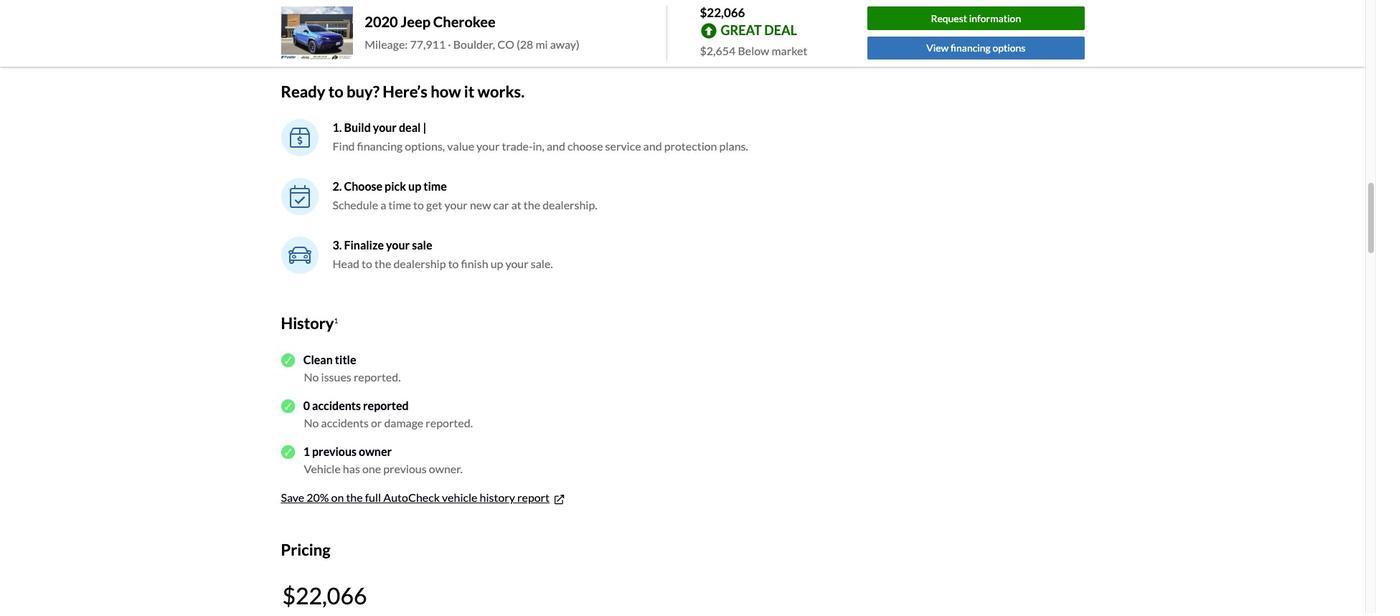 Task type: describe. For each thing, give the bounding box(es) containing it.
protection
[[664, 139, 717, 153]]

jeep
[[401, 13, 431, 30]]

buy?
[[347, 82, 380, 101]]

request information
[[931, 12, 1022, 24]]

ready
[[281, 82, 325, 101]]

$2,654
[[700, 43, 736, 57]]

options,
[[405, 139, 445, 153]]

deal
[[765, 22, 798, 38]]

clean title
[[303, 353, 356, 367]]

to down finalize
[[362, 257, 373, 270]]

2 vertical spatial the
[[346, 491, 363, 505]]

works.
[[478, 82, 525, 101]]

or
[[371, 417, 382, 430]]

save 20% on the full autocheck vehicle history report image
[[553, 493, 566, 507]]

save 20% on the full autocheck vehicle history report link
[[281, 491, 566, 507]]

service
[[606, 139, 641, 153]]

a
[[381, 198, 386, 211]]

accidents for no
[[321, 417, 369, 430]]

view
[[927, 42, 949, 54]]

choose
[[568, 139, 603, 153]]

1 horizontal spatial previous
[[383, 462, 427, 476]]

build
[[344, 120, 371, 134]]

choose
[[344, 179, 383, 193]]

0 horizontal spatial 1
[[303, 445, 310, 459]]

vehicle
[[304, 462, 341, 476]]

to inside 2. choose pick up time schedule a time to get your new car at the dealership.
[[413, 198, 424, 211]]

information
[[969, 12, 1022, 24]]

sunroof/moonroof
[[528, 28, 623, 42]]

sale.
[[531, 257, 553, 270]]

3. finalize your sale head to the dealership to finish up your sale.
[[333, 238, 553, 270]]

finish
[[461, 257, 488, 270]]

pick
[[385, 179, 406, 193]]

1 horizontal spatial $22,066
[[700, 5, 745, 20]]

finalize
[[344, 238, 384, 252]]

1.
[[333, 120, 342, 134]]

2.
[[333, 179, 342, 193]]

owner.
[[429, 462, 463, 476]]

pricing
[[281, 541, 331, 560]]

your inside 2. choose pick up time schedule a time to get your new car at the dealership.
[[445, 198, 468, 211]]

vdpcheck image for 0 accidents reported
[[281, 400, 295, 413]]

2. choose pick up time schedule a time to get your new car at the dealership.
[[333, 179, 598, 211]]

on
[[331, 491, 344, 505]]

it
[[464, 82, 475, 101]]

in,
[[533, 139, 545, 153]]

your left sale at top
[[386, 238, 410, 252]]

away)
[[550, 38, 580, 51]]

vehicle
[[442, 491, 478, 505]]

boulder,
[[453, 38, 495, 51]]

view financing options button
[[868, 37, 1085, 60]]

head
[[333, 257, 360, 270]]

1 and from the left
[[547, 139, 566, 153]]

no issues reported.
[[304, 371, 401, 384]]

0 horizontal spatial reported.
[[354, 371, 401, 384]]

no accidents or damage reported.
[[304, 417, 473, 430]]

1 vertical spatial $22,066
[[282, 582, 367, 610]]

your left sale.
[[506, 257, 529, 270]]

reported
[[363, 399, 409, 413]]

history
[[281, 313, 334, 333]]

carplay heated seats
[[281, 15, 348, 46]]

financing inside view financing options button
[[951, 42, 991, 54]]

mi
[[536, 38, 548, 51]]

77,911
[[410, 38, 446, 51]]

$2,654 below market
[[700, 43, 808, 57]]

how
[[431, 82, 461, 101]]

car
[[493, 198, 509, 211]]

great
[[721, 22, 762, 38]]

3.
[[333, 238, 342, 252]]

1 inside history 1
[[334, 316, 338, 325]]

1 vertical spatial reported.
[[426, 417, 473, 430]]

2020 jeep cherokee mileage: 77,911 · boulder, co (28 mi away)
[[365, 13, 580, 51]]

clean
[[303, 353, 333, 367]]

trade-
[[502, 139, 533, 153]]

up inside 2. choose pick up time schedule a time to get your new car at the dealership.
[[408, 179, 421, 193]]

save 20% on the full autocheck vehicle history report
[[281, 491, 550, 505]]

one
[[362, 462, 381, 476]]

2020 jeep cherokee image
[[281, 6, 353, 60]]

0
[[303, 399, 310, 413]]

value
[[447, 139, 474, 153]]

damage
[[384, 417, 424, 430]]

request
[[931, 12, 968, 24]]

your right value
[[477, 139, 500, 153]]

1 previous owner
[[303, 445, 392, 459]]

full
[[365, 491, 381, 505]]



Task type: locate. For each thing, give the bounding box(es) containing it.
0 vertical spatial $22,066
[[700, 5, 745, 20]]

title
[[335, 353, 356, 367]]

0 horizontal spatial $22,066
[[282, 582, 367, 610]]

plans.
[[720, 139, 749, 153]]

carplay
[[281, 15, 321, 29]]

here's
[[383, 82, 428, 101]]

0 accidents reported
[[303, 399, 409, 413]]

accidents
[[312, 399, 361, 413], [321, 417, 369, 430]]

$22,066 down 'pricing'
[[282, 582, 367, 610]]

time up get
[[424, 179, 447, 193]]

2020
[[365, 13, 398, 30]]

market
[[772, 43, 808, 57]]

options
[[993, 42, 1026, 54]]

reported. up reported
[[354, 371, 401, 384]]

has
[[343, 462, 360, 476]]

1. build your deal | find financing options, value your trade-in, and choose service and protection plans.
[[333, 120, 749, 153]]

at
[[511, 198, 522, 211]]

3 vdpcheck image from the top
[[281, 446, 295, 459]]

1 horizontal spatial up
[[491, 257, 503, 270]]

previous up autocheck
[[383, 462, 427, 476]]

1 vertical spatial accidents
[[321, 417, 369, 430]]

0 vertical spatial accidents
[[312, 399, 361, 413]]

1 horizontal spatial reported.
[[426, 417, 473, 430]]

vdpcheck image left 0
[[281, 400, 295, 413]]

heated
[[281, 32, 318, 46]]

find
[[333, 139, 355, 153]]

view financing options
[[927, 42, 1026, 54]]

0 horizontal spatial financing
[[357, 139, 403, 153]]

0 horizontal spatial up
[[408, 179, 421, 193]]

up inside 3. finalize your sale head to the dealership to finish up your sale.
[[491, 257, 503, 270]]

no for no accidents or damage reported.
[[304, 417, 319, 430]]

the down finalize
[[375, 257, 391, 270]]

2 vertical spatial vdpcheck image
[[281, 446, 295, 459]]

1 vertical spatial 1
[[303, 445, 310, 459]]

new
[[470, 198, 491, 211]]

the inside 3. finalize your sale head to the dealership to finish up your sale.
[[375, 257, 391, 270]]

financing
[[951, 42, 991, 54], [357, 139, 403, 153]]

0 horizontal spatial time
[[389, 198, 411, 211]]

up right pick
[[408, 179, 421, 193]]

dealership
[[394, 257, 446, 270]]

1 horizontal spatial financing
[[951, 42, 991, 54]]

history
[[480, 491, 515, 505]]

vdpcheck image left "clean" on the bottom left of the page
[[281, 354, 295, 367]]

owner
[[359, 445, 392, 459]]

accidents down 0 accidents reported
[[321, 417, 369, 430]]

time
[[424, 179, 447, 193], [389, 198, 411, 211]]

no down 0
[[304, 417, 319, 430]]

accidents down issues
[[312, 399, 361, 413]]

1 horizontal spatial the
[[375, 257, 391, 270]]

cherokee
[[433, 13, 496, 30]]

history 1
[[281, 313, 338, 333]]

previous
[[312, 445, 357, 459], [383, 462, 427, 476]]

the right at
[[524, 198, 541, 211]]

no for no issues reported.
[[304, 371, 319, 384]]

co
[[498, 38, 515, 51]]

·
[[448, 38, 451, 51]]

dealership.
[[543, 198, 598, 211]]

the right on
[[346, 491, 363, 505]]

1 no from the top
[[304, 371, 319, 384]]

report
[[518, 491, 550, 505]]

ready to buy? here's how it works.
[[281, 82, 525, 101]]

vehicle has one previous owner.
[[304, 462, 463, 476]]

0 vertical spatial up
[[408, 179, 421, 193]]

1 vertical spatial up
[[491, 257, 503, 270]]

and right the service
[[644, 139, 662, 153]]

your
[[373, 120, 397, 134], [477, 139, 500, 153], [445, 198, 468, 211], [386, 238, 410, 252], [506, 257, 529, 270]]

0 vertical spatial previous
[[312, 445, 357, 459]]

up right finish
[[491, 257, 503, 270]]

0 vertical spatial time
[[424, 179, 447, 193]]

2 vdpcheck image from the top
[[281, 400, 295, 413]]

your right get
[[445, 198, 468, 211]]

(28
[[517, 38, 534, 51]]

0 horizontal spatial and
[[547, 139, 566, 153]]

mileage:
[[365, 38, 408, 51]]

previous up vehicle
[[312, 445, 357, 459]]

the inside 2. choose pick up time schedule a time to get your new car at the dealership.
[[524, 198, 541, 211]]

0 vertical spatial the
[[524, 198, 541, 211]]

|
[[423, 120, 427, 134]]

1 up clean title
[[334, 316, 338, 325]]

no down "clean" on the bottom left of the page
[[304, 371, 319, 384]]

0 vertical spatial 1
[[334, 316, 338, 325]]

and
[[547, 139, 566, 153], [644, 139, 662, 153]]

20%
[[307, 491, 329, 505]]

the
[[524, 198, 541, 211], [375, 257, 391, 270], [346, 491, 363, 505]]

0 horizontal spatial the
[[346, 491, 363, 505]]

to
[[329, 82, 344, 101], [413, 198, 424, 211], [362, 257, 373, 270], [448, 257, 459, 270]]

financing down request information button
[[951, 42, 991, 54]]

get
[[426, 198, 442, 211]]

reported. right damage
[[426, 417, 473, 430]]

1 vertical spatial vdpcheck image
[[281, 400, 295, 413]]

issues
[[321, 371, 352, 384]]

1 horizontal spatial and
[[644, 139, 662, 153]]

seats
[[320, 32, 348, 46]]

vdpcheck image up save
[[281, 446, 295, 459]]

1
[[334, 316, 338, 325], [303, 445, 310, 459]]

1 vertical spatial no
[[304, 417, 319, 430]]

deal
[[399, 120, 421, 134]]

0 vertical spatial financing
[[951, 42, 991, 54]]

2 horizontal spatial the
[[524, 198, 541, 211]]

and right in,
[[547, 139, 566, 153]]

$22,066 up great
[[700, 5, 745, 20]]

1 vertical spatial the
[[375, 257, 391, 270]]

1 vertical spatial time
[[389, 198, 411, 211]]

0 vertical spatial vdpcheck image
[[281, 354, 295, 367]]

1 vdpcheck image from the top
[[281, 354, 295, 367]]

vdpcheck image
[[281, 354, 295, 367], [281, 400, 295, 413], [281, 446, 295, 459]]

0 vertical spatial reported.
[[354, 371, 401, 384]]

up
[[408, 179, 421, 193], [491, 257, 503, 270]]

financing down build
[[357, 139, 403, 153]]

1 vertical spatial financing
[[357, 139, 403, 153]]

request information button
[[868, 7, 1085, 30]]

1 horizontal spatial time
[[424, 179, 447, 193]]

accidents for 0
[[312, 399, 361, 413]]

1 vertical spatial previous
[[383, 462, 427, 476]]

0 horizontal spatial previous
[[312, 445, 357, 459]]

0 vertical spatial no
[[304, 371, 319, 384]]

below
[[738, 43, 770, 57]]

financing inside the 1. build your deal | find financing options, value your trade-in, and choose service and protection plans.
[[357, 139, 403, 153]]

to left finish
[[448, 257, 459, 270]]

to left get
[[413, 198, 424, 211]]

vdpcheck image for 1 previous owner
[[281, 446, 295, 459]]

schedule
[[333, 198, 378, 211]]

no
[[304, 371, 319, 384], [304, 417, 319, 430]]

sale
[[412, 238, 432, 252]]

2 and from the left
[[644, 139, 662, 153]]

to left buy?
[[329, 82, 344, 101]]

great deal
[[721, 22, 798, 38]]

your left deal
[[373, 120, 397, 134]]

1 horizontal spatial 1
[[334, 316, 338, 325]]

autocheck
[[383, 491, 440, 505]]

2 no from the top
[[304, 417, 319, 430]]

time right a
[[389, 198, 411, 211]]

vdpcheck image for clean title
[[281, 354, 295, 367]]

1 up vehicle
[[303, 445, 310, 459]]



Task type: vqa. For each thing, say whether or not it's contained in the screenshot.
Saved Cars icon on the top of page
no



